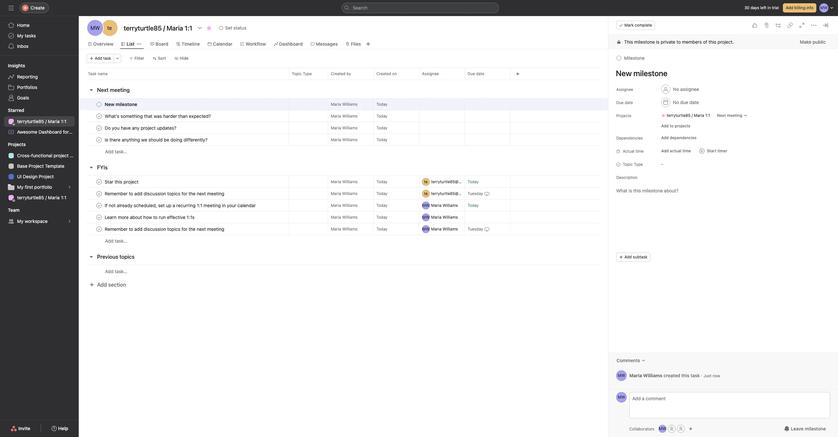 Task type: vqa. For each thing, say whether or not it's contained in the screenshot.
Global element
yes



Task type: describe. For each thing, give the bounding box(es) containing it.
in
[[768, 5, 771, 10]]

functional
[[31, 153, 52, 158]]

1 vertical spatial this
[[682, 373, 690, 378]]

actual
[[670, 148, 682, 153]]

add section button
[[87, 279, 129, 291]]

new milestone cell
[[79, 98, 289, 110]]

— button
[[289, 98, 328, 110]]

portfolio
[[34, 184, 52, 190]]

full screen image
[[800, 23, 805, 28]]

projects inside dropdown button
[[8, 142, 26, 147]]

billing
[[795, 5, 806, 10]]

maria inside projects 'element'
[[48, 195, 60, 200]]

starred element
[[0, 104, 96, 139]]

home
[[17, 22, 30, 28]]

new
[[70, 129, 80, 135]]

maria williams for remember to add discussion topics for the next meeting cell related to te
[[331, 191, 358, 196]]

created
[[664, 373, 681, 378]]

williams for the is there anything we should be doing differently? cell in the top left of the page
[[342, 137, 358, 142]]

tuesday for maria williams
[[468, 227, 483, 232]]

Remember to add discussion topics for the next meeting text field
[[103, 226, 226, 232]]

1 horizontal spatial to
[[677, 39, 681, 45]]

created for created on
[[377, 71, 391, 76]]

row containing task name
[[79, 68, 609, 80]]

time inside dropdown button
[[683, 148, 691, 153]]

add or remove collaborators image
[[689, 427, 693, 431]]

my for my tasks
[[17, 33, 23, 38]]

add dependencies button
[[659, 133, 700, 143]]

projects element
[[0, 139, 79, 204]]

add task… button inside the header next meeting tree grid
[[105, 148, 127, 155]]

global element
[[0, 16, 79, 55]]

comments
[[617, 358, 641, 363]]

base project template link
[[4, 161, 75, 171]]

williams for "what's something that was harder than expected?" cell
[[342, 113, 358, 118]]

make
[[800, 39, 812, 45]]

add left projects
[[662, 123, 669, 128]]

no assignee button
[[659, 83, 703, 95]]

maria williams for star this project cell
[[331, 179, 358, 184]]

today for star this project cell
[[377, 179, 388, 184]]

team
[[8, 207, 20, 213]]

created for created by
[[331, 71, 346, 76]]

complete
[[635, 23, 653, 28]]

my tasks
[[17, 33, 36, 38]]

add section
[[97, 282, 126, 288]]

williams for remember to add discussion topics for the next meeting cell associated with mw
[[342, 226, 358, 231]]

maria williams link
[[630, 373, 663, 378]]

today for new milestone 'cell'
[[377, 102, 388, 107]]

calendar
[[213, 41, 233, 47]]

date inside row
[[476, 71, 485, 76]]

remove from starred image
[[207, 25, 212, 31]]

today for learn more about how to run effective 1:1s cell on the left of the page
[[377, 215, 388, 220]]

collapse task list for this section image
[[89, 165, 94, 170]]

task… for 3rd add task… button
[[115, 268, 127, 274]]

repeats image
[[485, 226, 490, 232]]

overview
[[93, 41, 114, 47]]

topic inside row
[[292, 71, 302, 76]]

3 add task… row from the top
[[79, 265, 609, 277]]

completed checkbox for do you have any project updates? text box
[[95, 124, 103, 132]]

terryturtle85 / maria 1:1 link up awesome
[[4, 116, 75, 127]]

previous topics
[[97, 254, 135, 260]]

due date inside "new milestone" dialog
[[617, 100, 633, 105]]

— button
[[659, 160, 698, 169]]

no for no assignee
[[674, 86, 680, 92]]

board link
[[150, 40, 168, 48]]

williams for new milestone 'cell'
[[342, 102, 358, 107]]

collapse task list for this section image for previous topics
[[89, 254, 94, 259]]

terryturtle85@gmail.com for star this project cell
[[431, 179, 478, 184]]

New milestone text field
[[103, 101, 139, 108]]

add task… for add task… button within header fyis tree grid
[[105, 238, 127, 244]]

add up the add section button
[[105, 268, 114, 274]]

just
[[704, 373, 712, 378]]

my for my workspace
[[17, 218, 23, 224]]

my for my first portfolio
[[17, 184, 23, 190]]

header fyis tree grid
[[79, 176, 609, 247]]

add inside button
[[95, 56, 102, 61]]

project inside starred element
[[81, 129, 96, 135]]

williams for remember to add discussion topics for the next meeting cell related to te
[[342, 191, 358, 196]]

terryturtle85 / maria 1:1 link down portfolio
[[4, 192, 75, 203]]

search list box
[[342, 3, 499, 13]]

created on
[[377, 71, 397, 76]]

mark
[[625, 23, 634, 28]]

of
[[704, 39, 708, 45]]

terryturtle85 for terryturtle85 / maria 1:1 link over awesome
[[17, 119, 44, 124]]

task… for add task… button within header fyis tree grid
[[115, 238, 127, 244]]

sort button
[[150, 54, 169, 63]]

fyis button
[[97, 162, 108, 173]]

1:1 inside "main content"
[[706, 113, 711, 118]]

task
[[88, 71, 96, 76]]

today for if not already scheduled, set up a recurring 1:1 meeting in your calendar cell
[[377, 203, 388, 208]]

awesome dashboard for new project
[[17, 129, 96, 135]]

make public button
[[796, 36, 831, 48]]

star this project cell
[[79, 176, 289, 188]]

0 horizontal spatial next meeting
[[97, 87, 130, 93]]

/ for terryturtle85 / maria 1:1 link over awesome
[[45, 119, 47, 124]]

remember to add discussion topics for the next meeting cell for te
[[79, 188, 289, 200]]

collaborators
[[630, 426, 655, 431]]

meeting inside button
[[110, 87, 130, 93]]

add inside header fyis tree grid
[[105, 238, 114, 244]]

no due date
[[674, 99, 699, 105]]

ui design project
[[17, 174, 54, 179]]

0 likes. click to like this task image
[[753, 23, 758, 28]]

hide button
[[172, 54, 192, 63]]

template
[[45, 163, 64, 169]]

williams for do you have any project updates? "cell"
[[342, 125, 358, 130]]

make public
[[800, 39, 827, 45]]

mw inside "main content"
[[618, 373, 626, 378]]

What's something that was harder than expected? text field
[[103, 113, 213, 119]]

today for the is there anything we should be doing differently? cell in the top left of the page
[[377, 137, 388, 142]]

is there anything we should be doing differently? cell
[[79, 134, 289, 146]]

completed image for remember to add discussion topics for the next meeting text box on the top
[[95, 190, 103, 198]]

list link
[[121, 40, 135, 48]]

add task… for add task… button within the the header next meeting tree grid
[[105, 149, 127, 154]]

no for no due date
[[674, 99, 680, 105]]

what's something that was harder than expected? cell
[[79, 110, 289, 122]]

1 vertical spatial project
[[29, 163, 44, 169]]

completed image for learn more about how to run effective 1:1s text field
[[95, 213, 103, 221]]

my first portfolio link
[[4, 182, 75, 192]]

timeline link
[[176, 40, 200, 48]]

add actual time
[[662, 148, 691, 153]]

add billing info button
[[784, 3, 817, 12]]

invite button
[[6, 423, 35, 434]]

show options image
[[197, 25, 203, 31]]

assignee inside row
[[422, 71, 439, 76]]

maria williams for "what's something that was harder than expected?" cell
[[331, 113, 358, 118]]

— for — dropdown button
[[293, 102, 296, 106]]

williams for learn more about how to run effective 1:1s cell on the left of the page
[[342, 215, 358, 220]]

date inside dropdown button
[[690, 99, 699, 105]]

2 vertical spatial project
[[39, 174, 54, 179]]

milestone for this
[[635, 39, 655, 45]]

plan
[[70, 153, 79, 158]]

Completed milestone checkbox
[[97, 102, 102, 107]]

today for remember to add discussion topics for the next meeting cell related to te
[[377, 191, 388, 196]]

calendar link
[[208, 40, 233, 48]]

add field image
[[516, 72, 520, 76]]

Do you have any project updates? text field
[[103, 125, 178, 131]]

projects button
[[0, 141, 26, 148]]

tuesday for terryturtle85@gmail.com
[[468, 191, 483, 196]]

ui
[[17, 174, 22, 179]]

overview link
[[88, 40, 114, 48]]

terryturtle85 / maria 1:1 for terryturtle85 / maria 1:1 link over awesome
[[17, 119, 66, 124]]

first
[[25, 184, 33, 190]]

reporting link
[[4, 72, 75, 82]]

0 vertical spatial te
[[107, 25, 112, 31]]

tasks
[[25, 33, 36, 38]]

add dependencies
[[662, 135, 697, 140]]

members
[[683, 39, 702, 45]]

by
[[347, 71, 351, 76]]

te for star this project cell
[[424, 179, 428, 184]]

description
[[617, 175, 638, 180]]

my workspace link
[[4, 216, 75, 227]]

see details, my first portfolio image
[[68, 185, 72, 189]]

previous
[[97, 254, 118, 260]]

add subtask button
[[617, 253, 651, 262]]

terryturtle85 / maria 1:1 link inside "new milestone" dialog
[[659, 112, 713, 119]]

actual
[[623, 149, 635, 154]]

assignee inside "main content"
[[617, 87, 634, 92]]

cross-functional project plan link
[[4, 150, 79, 161]]

next meeting button
[[97, 84, 130, 96]]

Is there anything we should be doing differently? text field
[[103, 136, 210, 143]]

close details image
[[824, 23, 829, 28]]

terryturtle85 inside "main content"
[[667, 113, 691, 118]]

if not already scheduled, set up a recurring 1:1 meeting in your calendar cell
[[79, 199, 289, 211]]

terryturtle85 / maria 1:1 for terryturtle85 / maria 1:1 link underneath portfolio
[[17, 195, 66, 200]]

add left section
[[97, 282, 107, 288]]

start timer
[[708, 148, 728, 153]]

project.
[[718, 39, 734, 45]]

no due date button
[[659, 97, 702, 108]]

more actions image
[[115, 56, 119, 60]]

add to projects button
[[659, 122, 694, 131]]

maria inside starred element
[[48, 119, 60, 124]]

board
[[156, 41, 168, 47]]

add inside dropdown button
[[662, 148, 669, 153]]

messages link
[[311, 40, 338, 48]]

cross-
[[17, 153, 31, 158]]

goals link
[[4, 93, 75, 103]]

my first portfolio
[[17, 184, 52, 190]]

add subtask
[[625, 254, 648, 259]]

maria williams for do you have any project updates? "cell"
[[331, 125, 358, 130]]

next inside button
[[97, 87, 109, 93]]



Task type: locate. For each thing, give the bounding box(es) containing it.
7 completed checkbox from the top
[[95, 225, 103, 233]]

dashboard inside starred element
[[39, 129, 62, 135]]

my inside my tasks link
[[17, 33, 23, 38]]

0 vertical spatial due date
[[468, 71, 485, 76]]

this right of
[[709, 39, 717, 45]]

1 horizontal spatial created
[[377, 71, 391, 76]]

1 vertical spatial 1:1
[[61, 119, 66, 124]]

1 horizontal spatial next
[[718, 113, 726, 118]]

tuesday left repeats image
[[468, 227, 483, 232]]

create button
[[20, 3, 49, 13]]

completed checkbox inside if not already scheduled, set up a recurring 1:1 meeting in your calendar cell
[[95, 201, 103, 209]]

completed checkbox inside star this project cell
[[95, 178, 103, 186]]

0 vertical spatial this
[[709, 39, 717, 45]]

reporting
[[17, 74, 38, 79]]

0 vertical spatial project
[[81, 129, 96, 135]]

completed image for "what's something that was harder than expected?" text field
[[95, 112, 103, 120]]

1 horizontal spatial milestone
[[805, 426, 827, 431]]

1 add task… button from the top
[[105, 148, 127, 155]]

files link
[[346, 40, 361, 48]]

completed checkbox for star this project text box
[[95, 178, 103, 186]]

next inside popup button
[[718, 113, 726, 118]]

1 vertical spatial collapse task list for this section image
[[89, 254, 94, 259]]

completed image inside if not already scheduled, set up a recurring 1:1 meeting in your calendar cell
[[95, 201, 103, 209]]

completed image down completed milestone icon
[[95, 124, 103, 132]]

add task… up fyis
[[105, 149, 127, 154]]

1 vertical spatial tuesday
[[468, 227, 483, 232]]

no assignee
[[674, 86, 700, 92]]

maria williams for new milestone 'cell'
[[331, 102, 358, 107]]

2 vertical spatial terryturtle85
[[17, 195, 44, 200]]

1:1
[[706, 113, 711, 118], [61, 119, 66, 124], [61, 195, 66, 200]]

remember to add discussion topics for the next meeting cell
[[79, 188, 289, 200], [79, 223, 289, 235]]

2 no from the top
[[674, 99, 680, 105]]

this right created
[[682, 373, 690, 378]]

today for "what's something that was harder than expected?" cell
[[377, 114, 388, 119]]

/ down portfolio
[[45, 195, 47, 200]]

1 vertical spatial —
[[661, 162, 664, 166]]

terryturtle85 / maria 1:1 link up projects
[[659, 112, 713, 119]]

workflow
[[246, 41, 266, 47]]

1 horizontal spatial type
[[634, 162, 643, 167]]

main content containing this milestone is private to members of this project.
[[609, 35, 839, 389]]

status
[[234, 25, 247, 31]]

cross-functional project plan
[[17, 153, 79, 158]]

completed image for next meeting
[[95, 124, 103, 132]]

collapse task list for this section image for next meeting
[[89, 87, 94, 93]]

0 vertical spatial —
[[293, 102, 296, 106]]

completed image inside the is there anything we should be doing differently? cell
[[95, 136, 103, 144]]

projects up the dependencies
[[617, 113, 632, 118]]

row
[[79, 68, 609, 80], [87, 79, 601, 80], [79, 98, 609, 110], [79, 110, 609, 122], [79, 122, 609, 134], [79, 134, 609, 146], [79, 176, 609, 188], [79, 188, 609, 200], [79, 199, 609, 211], [79, 211, 609, 223], [79, 223, 609, 235]]

2 tuesday from the top
[[468, 227, 483, 232]]

completed image inside "what's something that was harder than expected?" cell
[[95, 112, 103, 120]]

1 terryturtle85@gmail.com from the top
[[431, 179, 478, 184]]

2 created from the left
[[377, 71, 391, 76]]

add task… button up fyis
[[105, 148, 127, 155]]

dependencies
[[670, 135, 697, 140]]

1 horizontal spatial dashboard
[[279, 41, 303, 47]]

2 vertical spatial terryturtle85 / maria 1:1
[[17, 195, 66, 200]]

my left first
[[17, 184, 23, 190]]

1 completed image from the top
[[95, 112, 103, 120]]

0 vertical spatial /
[[692, 113, 693, 118]]

projects inside "main content"
[[617, 113, 632, 118]]

set
[[225, 25, 232, 31]]

1:1 for terryturtle85 / maria 1:1 link underneath portfolio
[[61, 195, 66, 200]]

terryturtle85 / maria 1:1 inside "main content"
[[667, 113, 711, 118]]

1:1 inside projects 'element'
[[61, 195, 66, 200]]

attachments: add a file to this task, new milestone image
[[764, 23, 770, 28]]

0 horizontal spatial next
[[97, 87, 109, 93]]

Star this project text field
[[103, 178, 141, 185]]

0 vertical spatial dashboard
[[279, 41, 303, 47]]

remember to add discussion topics for the next meeting cell down if not already scheduled, set up a recurring 1:1 meeting in your calendar cell
[[79, 223, 289, 235]]

If not already scheduled, set up a recurring 1:1 meeting in your calendar text field
[[103, 202, 258, 209]]

terryturtle85 inside projects 'element'
[[17, 195, 44, 200]]

1 vertical spatial dashboard
[[39, 129, 62, 135]]

add task… for 3rd add task… button
[[105, 268, 127, 274]]

subtask
[[633, 254, 648, 259]]

completed image inside learn more about how to run effective 1:1s cell
[[95, 213, 103, 221]]

next meeting
[[97, 87, 130, 93], [718, 113, 743, 118]]

meeting inside popup button
[[727, 113, 743, 118]]

— inside dropdown button
[[293, 102, 296, 106]]

1 vertical spatial completed image
[[95, 201, 103, 209]]

1 vertical spatial due
[[617, 100, 624, 105]]

2 collapse task list for this section image from the top
[[89, 254, 94, 259]]

move tasks between sections image
[[278, 102, 282, 106]]

inbox
[[17, 43, 29, 49]]

4 completed checkbox from the top
[[95, 178, 103, 186]]

to inside button
[[670, 123, 674, 128]]

task… up star this project text box
[[115, 149, 127, 154]]

milestone for leave
[[805, 426, 827, 431]]

base project template
[[17, 163, 64, 169]]

Remember to add discussion topics for the next meeting text field
[[103, 190, 226, 197]]

1 vertical spatial task…
[[115, 238, 127, 244]]

no left assignee
[[674, 86, 680, 92]]

my tasks link
[[4, 31, 75, 41]]

2 horizontal spatial date
[[690, 99, 699, 105]]

created left on
[[377, 71, 391, 76]]

— for — popup button
[[661, 162, 664, 166]]

3 add task… from the top
[[105, 268, 127, 274]]

add task… up section
[[105, 268, 127, 274]]

completed checkbox inside do you have any project updates? "cell"
[[95, 124, 103, 132]]

teams element
[[0, 204, 79, 228]]

ui design project link
[[4, 171, 75, 182]]

1 horizontal spatial time
[[683, 148, 691, 153]]

search button
[[342, 3, 499, 13]]

williams inside "main content"
[[644, 373, 663, 378]]

1 my from the top
[[17, 33, 23, 38]]

completed image down completed checkbox
[[95, 225, 103, 233]]

invite
[[18, 426, 30, 431]]

2 completed checkbox from the top
[[95, 124, 103, 132]]

1 vertical spatial terryturtle85@gmail.com
[[431, 191, 478, 196]]

1:1 down my first portfolio link
[[61, 195, 66, 200]]

completed image up completed checkbox
[[95, 201, 103, 209]]

add actual time button
[[659, 146, 694, 156]]

task inside button
[[103, 56, 111, 61]]

topic type
[[292, 71, 312, 76], [623, 162, 643, 167]]

topics
[[120, 254, 135, 260]]

—
[[293, 102, 296, 106], [661, 162, 664, 166]]

milestone left the is
[[635, 39, 655, 45]]

1 horizontal spatial due
[[617, 100, 624, 105]]

6 completed checkbox from the top
[[95, 201, 103, 209]]

1 vertical spatial type
[[634, 162, 643, 167]]

completed checkbox for remember to add discussion topics for the next meeting text field
[[95, 225, 103, 233]]

completed checkbox for remember to add discussion topics for the next meeting text box on the top
[[95, 190, 103, 198]]

·
[[702, 373, 703, 378]]

completed image down completed milestone icon
[[95, 112, 103, 120]]

help
[[58, 426, 68, 431]]

2 completed image from the top
[[95, 201, 103, 209]]

1 no from the top
[[674, 86, 680, 92]]

completed checkbox inside the is there anything we should be doing differently? cell
[[95, 136, 103, 144]]

add task… button up previous topics
[[105, 237, 127, 245]]

5 completed checkbox from the top
[[95, 190, 103, 198]]

te for remember to add discussion topics for the next meeting cell related to te
[[424, 191, 428, 196]]

my inside my workspace link
[[17, 218, 23, 224]]

maria williams created this task · just now
[[630, 373, 721, 378]]

terryturtle85 down first
[[17, 195, 44, 200]]

0 vertical spatial due
[[468, 71, 475, 76]]

1 remember to add discussion topics for the next meeting cell from the top
[[79, 188, 289, 200]]

learn more about how to run effective 1:1s cell
[[79, 211, 289, 223]]

completed image for fyis
[[95, 201, 103, 209]]

0 horizontal spatial topic
[[292, 71, 302, 76]]

terryturtle85 / maria 1:1 up projects
[[667, 113, 711, 118]]

timeline
[[182, 41, 200, 47]]

completed checkbox inside "what's something that was harder than expected?" cell
[[95, 112, 103, 120]]

terryturtle85 / maria 1:1 inside projects 'element'
[[17, 195, 66, 200]]

project up ui design project
[[29, 163, 44, 169]]

completed checkbox for is there anything we should be doing differently? text box
[[95, 136, 103, 144]]

insights element
[[0, 60, 79, 104]]

leave milestone button
[[781, 423, 831, 435]]

more actions for this task image
[[812, 23, 817, 28]]

1 created from the left
[[331, 71, 346, 76]]

add down overview link
[[95, 56, 102, 61]]

next
[[97, 87, 109, 93], [718, 113, 726, 118]]

0 vertical spatial 1:1
[[706, 113, 711, 118]]

tuesday left repeats icon at right top
[[468, 191, 483, 196]]

projects up cross-
[[8, 142, 26, 147]]

collapse task list for this section image down task
[[89, 87, 94, 93]]

1 vertical spatial due date
[[617, 100, 633, 105]]

3 my from the top
[[17, 218, 23, 224]]

— down add actual time dropdown button
[[661, 162, 664, 166]]

None text field
[[122, 22, 194, 34]]

copy milestone link image
[[788, 23, 793, 28]]

design
[[23, 174, 38, 179]]

mw button
[[617, 370, 627, 381], [617, 392, 627, 403], [659, 425, 667, 433]]

task…
[[115, 149, 127, 154], [115, 238, 127, 244], [115, 268, 127, 274]]

0 horizontal spatial dashboard
[[39, 129, 62, 135]]

1 horizontal spatial assignee
[[617, 87, 634, 92]]

hide sidebar image
[[9, 5, 14, 11]]

2 terryturtle85@gmail.com from the top
[[431, 191, 478, 196]]

4 completed image from the top
[[95, 190, 103, 198]]

williams for star this project cell
[[342, 179, 358, 184]]

base
[[17, 163, 27, 169]]

1 horizontal spatial meeting
[[727, 113, 743, 118]]

0 vertical spatial terryturtle85@gmail.com
[[431, 179, 478, 184]]

2 vertical spatial my
[[17, 218, 23, 224]]

0 horizontal spatial time
[[636, 149, 644, 154]]

1 vertical spatial meeting
[[727, 113, 743, 118]]

2 vertical spatial add task…
[[105, 268, 127, 274]]

project up portfolio
[[39, 174, 54, 179]]

2 vertical spatial te
[[424, 191, 428, 196]]

today for remember to add discussion topics for the next meeting cell associated with mw
[[377, 227, 388, 232]]

0 horizontal spatial milestone
[[635, 39, 655, 45]]

2 add task… from the top
[[105, 238, 127, 244]]

new milestone dialog
[[609, 16, 839, 437]]

1 vertical spatial task
[[691, 373, 700, 378]]

add task button
[[87, 54, 114, 63]]

2 add task… row from the top
[[79, 235, 609, 247]]

task… inside the header next meeting tree grid
[[115, 149, 127, 154]]

0 horizontal spatial assignee
[[422, 71, 439, 76]]

add task… button up section
[[105, 268, 127, 275]]

completed image for is there anything we should be doing differently? text box
[[95, 136, 103, 144]]

task inside "main content"
[[691, 373, 700, 378]]

collapse task list for this section image
[[89, 87, 94, 93], [89, 254, 94, 259]]

task… up section
[[115, 268, 127, 274]]

maria williams for the is there anything we should be doing differently? cell in the top left of the page
[[331, 137, 358, 142]]

type
[[303, 71, 312, 76], [634, 162, 643, 167]]

assignee
[[422, 71, 439, 76], [617, 87, 634, 92]]

0 vertical spatial tuesday
[[468, 191, 483, 196]]

type down actual time
[[634, 162, 643, 167]]

completed checkbox for "what's something that was harder than expected?" text field
[[95, 112, 103, 120]]

2 vertical spatial add task… row
[[79, 265, 609, 277]]

completed image down fyis
[[95, 178, 103, 186]]

terryturtle85 up awesome
[[17, 119, 44, 124]]

1 vertical spatial add task… button
[[105, 237, 127, 245]]

0 vertical spatial to
[[677, 39, 681, 45]]

2 remember to add discussion topics for the next meeting cell from the top
[[79, 223, 289, 235]]

milestone inside button
[[805, 426, 827, 431]]

goals
[[17, 95, 29, 100]]

type up — dropdown button
[[303, 71, 312, 76]]

private
[[661, 39, 676, 45]]

3 completed checkbox from the top
[[95, 136, 103, 144]]

1 horizontal spatial due date
[[617, 100, 633, 105]]

williams
[[342, 102, 358, 107], [342, 113, 358, 118], [342, 125, 358, 130], [342, 137, 358, 142], [342, 179, 358, 184], [342, 191, 358, 196], [342, 203, 358, 208], [443, 203, 458, 208], [342, 215, 358, 220], [443, 215, 458, 220], [342, 226, 358, 231], [443, 226, 458, 231], [644, 373, 663, 378]]

1 completed image from the top
[[95, 124, 103, 132]]

0 vertical spatial topic
[[292, 71, 302, 76]]

6 completed image from the top
[[95, 225, 103, 233]]

to right private
[[677, 39, 681, 45]]

/ up awesome dashboard for new project link
[[45, 119, 47, 124]]

left
[[761, 5, 767, 10]]

topic type up — dropdown button
[[292, 71, 312, 76]]

add to projects
[[662, 123, 691, 128]]

add down add to projects button
[[662, 135, 669, 140]]

task… inside header fyis tree grid
[[115, 238, 127, 244]]

add inside the header next meeting tree grid
[[105, 149, 114, 154]]

1 vertical spatial mw button
[[617, 392, 627, 403]]

0 horizontal spatial due date
[[468, 71, 485, 76]]

project right the new
[[81, 129, 96, 135]]

topic type down actual time
[[623, 162, 643, 167]]

add left billing
[[786, 5, 794, 10]]

0 vertical spatial task…
[[115, 149, 127, 154]]

topic inside "main content"
[[623, 162, 633, 167]]

1 vertical spatial topic type
[[623, 162, 643, 167]]

completed image
[[95, 124, 103, 132], [95, 201, 103, 209]]

2 completed image from the top
[[95, 136, 103, 144]]

1 vertical spatial no
[[674, 99, 680, 105]]

completed checkbox for if not already scheduled, set up a recurring 1:1 meeting in your calendar text box
[[95, 201, 103, 209]]

info
[[807, 5, 814, 10]]

actual time
[[623, 149, 644, 154]]

1:1 left next meeting popup button
[[706, 113, 711, 118]]

1 tuesday from the top
[[468, 191, 483, 196]]

add billing info
[[786, 5, 814, 10]]

mark complete
[[625, 23, 653, 28]]

next meeting inside popup button
[[718, 113, 743, 118]]

completed image inside star this project cell
[[95, 178, 103, 186]]

1 vertical spatial topic
[[623, 162, 633, 167]]

set status button
[[216, 23, 250, 33]]

no left "due"
[[674, 99, 680, 105]]

1 horizontal spatial —
[[661, 162, 664, 166]]

starred
[[8, 107, 24, 113]]

1 vertical spatial projects
[[8, 142, 26, 147]]

0 vertical spatial add task… button
[[105, 148, 127, 155]]

30 days left in trial
[[745, 5, 780, 10]]

add left the subtask
[[625, 254, 632, 259]]

1 horizontal spatial projects
[[617, 113, 632, 118]]

1 vertical spatial add task…
[[105, 238, 127, 244]]

0 horizontal spatial this
[[682, 373, 690, 378]]

my down "team"
[[17, 218, 23, 224]]

completed image up fyis
[[95, 136, 103, 144]]

help button
[[47, 423, 73, 434]]

start
[[708, 148, 717, 153]]

completed image
[[95, 112, 103, 120], [95, 136, 103, 144], [95, 178, 103, 186], [95, 190, 103, 198], [95, 213, 103, 221], [95, 225, 103, 233]]

0 vertical spatial mw button
[[617, 370, 627, 381]]

2 vertical spatial mw button
[[659, 425, 667, 433]]

terryturtle85@gmail.com for remember to add discussion topics for the next meeting cell related to te
[[431, 191, 478, 196]]

task
[[103, 56, 111, 61], [691, 373, 700, 378]]

due inside "main content"
[[617, 100, 624, 105]]

topic type inside "main content"
[[623, 162, 643, 167]]

0 vertical spatial next
[[97, 87, 109, 93]]

today
[[377, 102, 388, 107], [377, 114, 388, 119], [377, 125, 388, 130], [377, 137, 388, 142], [377, 179, 388, 184], [468, 179, 479, 184], [377, 191, 388, 196], [377, 203, 388, 208], [468, 203, 479, 208], [377, 215, 388, 220], [377, 227, 388, 232]]

1 horizontal spatial topic type
[[623, 162, 643, 167]]

terryturtle85
[[667, 113, 691, 118], [17, 119, 44, 124], [17, 195, 44, 200]]

0 horizontal spatial meeting
[[110, 87, 130, 93]]

1 task… from the top
[[115, 149, 127, 154]]

completed milestone image
[[97, 102, 102, 107]]

tab actions image
[[137, 42, 141, 46]]

add task… row
[[79, 145, 609, 158], [79, 235, 609, 247], [79, 265, 609, 277]]

1:1 for terryturtle85 / maria 1:1 link over awesome
[[61, 119, 66, 124]]

2 vertical spatial add task… button
[[105, 268, 127, 275]]

2 task… from the top
[[115, 238, 127, 244]]

3 completed image from the top
[[95, 178, 103, 186]]

0 vertical spatial terryturtle85
[[667, 113, 691, 118]]

/ inside projects 'element'
[[45, 195, 47, 200]]

type inside "main content"
[[634, 162, 643, 167]]

Learn more about how to run effective 1:1s text field
[[103, 214, 197, 221]]

my left tasks on the left top of the page
[[17, 33, 23, 38]]

/ for terryturtle85 / maria 1:1 link underneath portfolio
[[45, 195, 47, 200]]

add tab image
[[366, 41, 371, 47]]

1 vertical spatial terryturtle85 / maria 1:1
[[17, 119, 66, 124]]

2 vertical spatial /
[[45, 195, 47, 200]]

no inside no due date dropdown button
[[674, 99, 680, 105]]

my inside my first portfolio link
[[17, 184, 23, 190]]

set status
[[225, 25, 247, 31]]

0 vertical spatial no
[[674, 86, 680, 92]]

due inside row
[[468, 71, 475, 76]]

remember to add discussion topics for the next meeting cell for mw
[[79, 223, 289, 235]]

2 add task… button from the top
[[105, 237, 127, 245]]

to left projects
[[670, 123, 674, 128]]

header next meeting tree grid
[[79, 98, 609, 158]]

maria williams for remember to add discussion topics for the next meeting cell associated with mw
[[331, 226, 358, 231]]

dependencies
[[617, 136, 643, 141]]

1 vertical spatial next meeting
[[718, 113, 743, 118]]

1 add task… from the top
[[105, 149, 127, 154]]

created
[[331, 71, 346, 76], [377, 71, 391, 76]]

task left the more actions 'icon' on the top left
[[103, 56, 111, 61]]

messages
[[316, 41, 338, 47]]

repeats image
[[485, 191, 490, 196]]

0 vertical spatial completed image
[[95, 124, 103, 132]]

today for do you have any project updates? "cell"
[[377, 125, 388, 130]]

trial
[[772, 5, 780, 10]]

0 horizontal spatial task
[[103, 56, 111, 61]]

1 vertical spatial add task… row
[[79, 235, 609, 247]]

comments button
[[613, 355, 650, 366]]

see details, my workspace image
[[68, 219, 72, 223]]

maria williams for learn more about how to run effective 1:1s cell on the left of the page
[[331, 215, 358, 220]]

1:1 inside starred element
[[61, 119, 66, 124]]

williams for if not already scheduled, set up a recurring 1:1 meeting in your calendar cell
[[342, 203, 358, 208]]

2 vertical spatial 1:1
[[61, 195, 66, 200]]

1 collapse task list for this section image from the top
[[89, 87, 94, 93]]

/ down no due date
[[692, 113, 693, 118]]

1 add task… row from the top
[[79, 145, 609, 158]]

1 vertical spatial /
[[45, 119, 47, 124]]

0 horizontal spatial —
[[293, 102, 296, 106]]

Task Name text field
[[612, 66, 831, 81]]

terryturtle85 for terryturtle85 / maria 1:1 link underneath portfolio
[[17, 195, 44, 200]]

0 horizontal spatial due
[[468, 71, 475, 76]]

add task… inside the header next meeting tree grid
[[105, 149, 127, 154]]

Completed checkbox
[[95, 112, 103, 120], [95, 124, 103, 132], [95, 136, 103, 144], [95, 178, 103, 186], [95, 190, 103, 198], [95, 201, 103, 209], [95, 225, 103, 233]]

team button
[[0, 207, 20, 213]]

add subtask image
[[776, 23, 782, 28]]

task left ·
[[691, 373, 700, 378]]

remember to add discussion topics for the next meeting cell up if not already scheduled, set up a recurring 1:1 meeting in your calendar text box
[[79, 188, 289, 200]]

terryturtle85 inside starred element
[[17, 119, 44, 124]]

task… for add task… button within the the header next meeting tree grid
[[115, 149, 127, 154]]

main content
[[609, 35, 839, 389]]

/ inside starred element
[[45, 119, 47, 124]]

for
[[63, 129, 69, 135]]

no inside no assignee dropdown button
[[674, 86, 680, 92]]

terryturtle85 / maria 1:1 inside starred element
[[17, 119, 66, 124]]

milestone
[[625, 55, 645, 61]]

0 horizontal spatial topic type
[[292, 71, 312, 76]]

add up the fyis "button"
[[105, 149, 114, 154]]

add task… button inside header fyis tree grid
[[105, 237, 127, 245]]

type inside row
[[303, 71, 312, 76]]

completed image for remember to add discussion topics for the next meeting text field
[[95, 225, 103, 233]]

starred button
[[0, 107, 24, 114]]

dashboard link
[[274, 40, 303, 48]]

topic down 'dashboard' link
[[292, 71, 302, 76]]

Completed checkbox
[[95, 213, 103, 221]]

terryturtle85 up add to projects
[[667, 113, 691, 118]]

completed image inside do you have any project updates? "cell"
[[95, 124, 103, 132]]

maria williams for if not already scheduled, set up a recurring 1:1 meeting in your calendar cell
[[331, 203, 358, 208]]

inbox link
[[4, 41, 75, 52]]

2 my from the top
[[17, 184, 23, 190]]

completed image for star this project text box
[[95, 178, 103, 186]]

filter button
[[126, 54, 147, 63]]

completed image up completed checkbox
[[95, 190, 103, 198]]

1 completed checkbox from the top
[[95, 112, 103, 120]]

0 vertical spatial milestone
[[635, 39, 655, 45]]

terryturtle85 / maria 1:1 down portfolio
[[17, 195, 66, 200]]

topic type inside row
[[292, 71, 312, 76]]

1 vertical spatial te
[[424, 179, 428, 184]]

0 horizontal spatial to
[[670, 123, 674, 128]]

add up previous
[[105, 238, 114, 244]]

completed image right see details, my workspace icon
[[95, 213, 103, 221]]

add task… inside header fyis tree grid
[[105, 238, 127, 244]]

terryturtle85 / maria 1:1 up awesome dashboard for new project link
[[17, 119, 66, 124]]

0 horizontal spatial date
[[476, 71, 485, 76]]

milestone right leave
[[805, 426, 827, 431]]

topic down actual
[[623, 162, 633, 167]]

/
[[692, 113, 693, 118], [45, 119, 47, 124], [45, 195, 47, 200]]

0 vertical spatial type
[[303, 71, 312, 76]]

0 vertical spatial collapse task list for this section image
[[89, 87, 94, 93]]

is
[[657, 39, 660, 45]]

3 add task… button from the top
[[105, 268, 127, 275]]

1:1 up the for on the left top of page
[[61, 119, 66, 124]]

add task… up previous topics
[[105, 238, 127, 244]]

task… up previous topics
[[115, 238, 127, 244]]

3 task… from the top
[[115, 268, 127, 274]]

add left actual
[[662, 148, 669, 153]]

— right move tasks between sections image
[[293, 102, 296, 106]]

public
[[813, 39, 827, 45]]

/ inside "new milestone" dialog
[[692, 113, 693, 118]]

1 horizontal spatial date
[[625, 100, 633, 105]]

created left by
[[331, 71, 346, 76]]

— inside popup button
[[661, 162, 664, 166]]

leave milestone
[[792, 426, 827, 431]]

1 horizontal spatial topic
[[623, 162, 633, 167]]

0 vertical spatial next meeting
[[97, 87, 130, 93]]

this
[[625, 39, 634, 45]]

1 vertical spatial milestone
[[805, 426, 827, 431]]

do you have any project updates? cell
[[79, 122, 289, 134]]

this milestone is private to members of this project.
[[625, 39, 734, 45]]

1 horizontal spatial next meeting
[[718, 113, 743, 118]]

5 completed image from the top
[[95, 213, 103, 221]]

1 vertical spatial next
[[718, 113, 726, 118]]

collapse task list for this section image left previous
[[89, 254, 94, 259]]

0 horizontal spatial type
[[303, 71, 312, 76]]

1 horizontal spatial this
[[709, 39, 717, 45]]



